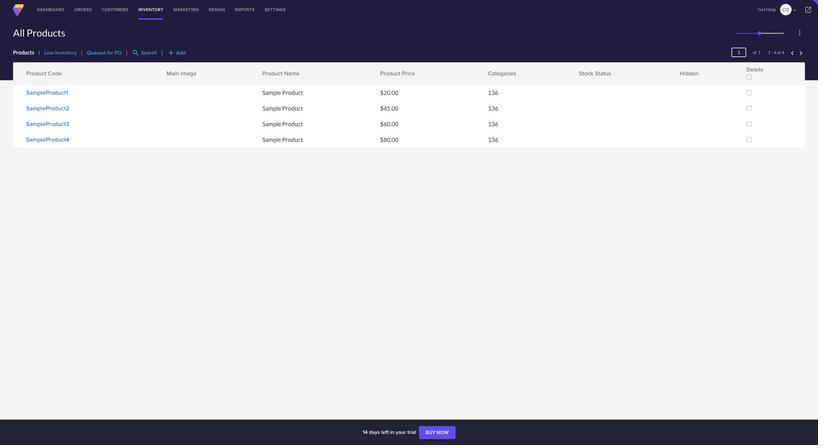 Task type: vqa. For each thing, say whether or not it's contained in the screenshot.

yes



Task type: describe. For each thing, give the bounding box(es) containing it.
co 
[[783, 7, 798, 13]]

more_vert
[[797, 29, 805, 37]]

sample product for sampleproduct4
[[263, 136, 303, 144]]

 link for stock status
[[575, 70, 581, 75]]

all
[[13, 27, 25, 39]]

sample product for sampleproduct3
[[263, 121, 303, 128]]

search search
[[132, 49, 157, 57]]






product code element
[[13, 62, 163, 85]]

-
[[772, 50, 774, 55]]

0 vertical spatial products
[[27, 27, 65, 39]]

 for hidden
[[676, 73, 682, 79]]

help
[[767, 7, 777, 12]]

1 - 4 of 4
[[769, 50, 785, 55]]

14 days left in your trial
[[363, 429, 418, 437]]

sample for sampleproduct3
[[263, 121, 281, 128]]

trial
[[408, 429, 417, 437]]

 link for product name
[[258, 73, 264, 79]]

 link
[[799, 0, 819, 20]]

add add
[[167, 49, 186, 57]]

 for product name
[[258, 73, 264, 79]]


[[792, 7, 798, 13]]

main image
[[167, 69, 197, 78]]

price
[[402, 69, 415, 78]]

2 | from the left
[[81, 49, 83, 56]]

sampleproduct1 link
[[26, 89, 68, 97]]

$80.00
[[381, 136, 399, 144]]

for
[[107, 49, 113, 57]]

$20.00
[[381, 89, 399, 97]]

14
[[363, 429, 368, 437]]

low inventory
[[44, 49, 77, 57]]

sampleproduct1
[[26, 89, 68, 97]]

name
[[284, 69, 300, 78]]

1 1 from the left
[[759, 50, 761, 55]]

 link for product price
[[376, 70, 382, 75]]

po
[[115, 49, 122, 57]]

add
[[167, 49, 175, 57]]

all products
[[13, 27, 65, 39]]

left
[[382, 429, 389, 437]]

delete element
[[744, 62, 806, 85]]

sample product for sampleproduct1
[[263, 89, 303, 97]]

product code
[[26, 69, 62, 78]]

of 1
[[749, 50, 761, 55]]

orders
[[74, 7, 92, 13]]

marketing
[[174, 7, 199, 13]]

  product name
[[258, 69, 300, 79]]

hidden
[[681, 69, 700, 78]]

low inventory link
[[44, 49, 77, 57]]

co
[[783, 7, 790, 12]]

sampleproduct3
[[26, 120, 69, 129]]

sample product for sampleproduct2
[[263, 105, 303, 112]]

get
[[759, 7, 766, 12]]

0 horizontal spatial inventory
[[55, 49, 77, 57]]

dashboard link
[[32, 0, 69, 20]]

get help
[[759, 7, 777, 12]]

1 4 from the left
[[775, 50, 777, 55]]

 link for product name
[[258, 70, 264, 75]]

search
[[132, 49, 140, 57]]

buy
[[426, 431, 436, 436]]

sampleproduct2
[[26, 104, 69, 113]]

dashboard
[[37, 7, 64, 13]]

  hidden
[[676, 69, 700, 79]]

product inside   product price
[[381, 69, 401, 78]]

customers
[[102, 7, 129, 13]]

136 for sampleproduct2
[[489, 105, 499, 112]]

sampleproduct4 link
[[26, 136, 69, 144]]

keyboard_arrow_left link
[[789, 49, 797, 57]]

product name link
[[263, 69, 300, 78]]



Task type: locate. For each thing, give the bounding box(es) containing it.
 link for product price
[[376, 73, 382, 79]]

0 horizontal spatial 4
[[775, 50, 777, 55]]

1  link from the left
[[258, 70, 264, 75]]

 inside the   hidden
[[676, 70, 682, 75]]

products down all
[[13, 49, 34, 56]]

3 sample from the top
[[263, 121, 281, 128]]

keyboard_arrow_right link
[[798, 49, 806, 57]]

categories
[[489, 69, 517, 78]]

3  from the left
[[575, 70, 581, 75]]

1 horizontal spatial inventory
[[139, 7, 164, 13]]


[[805, 6, 813, 14]]

|
[[38, 49, 40, 56], [81, 49, 83, 56], [126, 49, 128, 56], [161, 49, 163, 56]]

4 136 from the top
[[489, 136, 499, 144]]

3  link from the left
[[575, 73, 581, 79]]

queued for po
[[87, 49, 122, 57]]

sample for sampleproduct1
[[263, 89, 281, 97]]

136 for sampleproduct4
[[489, 136, 499, 144]]

136
[[489, 89, 499, 97], [489, 105, 499, 112], [489, 121, 499, 128], [489, 136, 499, 144]]

136 for sampleproduct1
[[489, 89, 499, 97]]

2 sample product from the top
[[263, 105, 303, 112]]

 link
[[258, 73, 264, 79], [376, 73, 382, 79], [575, 73, 581, 79], [676, 73, 682, 79]]

4
[[775, 50, 777, 55], [783, 50, 785, 55]]

stock status link
[[580, 69, 612, 78]]

 inside   product name
[[258, 73, 264, 79]]

mode_editedit









stock status element
[[576, 62, 677, 85]]

product price link
[[381, 69, 415, 78]]

sampleproduct2 link
[[26, 104, 69, 113]]

status
[[596, 69, 612, 78]]

keyboard_arrow_left keyboard_arrow_right
[[789, 49, 806, 57]]

 for stock status
[[575, 73, 581, 79]]

 for stock status
[[575, 70, 581, 75]]

$60.00
[[381, 121, 399, 128]]

1 horizontal spatial of
[[778, 50, 782, 55]]

 inside the   hidden
[[676, 73, 682, 79]]

mode_editedit


categories element
[[485, 62, 576, 85]]

mode_editedit









product price element
[[377, 62, 485, 85]]

products up low
[[27, 27, 65, 39]]

product inside   product name
[[263, 69, 283, 78]]

 link for hidden
[[676, 70, 682, 75]]

None text field
[[732, 48, 747, 57]]

136 for sampleproduct3
[[489, 121, 499, 128]]

3 sample product from the top
[[263, 121, 303, 128]]

product code link
[[26, 69, 62, 78]]

  product price
[[376, 69, 415, 79]]

sample product
[[263, 89, 303, 97], [263, 105, 303, 112], [263, 121, 303, 128], [263, 136, 303, 144]]

| left low
[[38, 49, 40, 56]]

1 horizontal spatial 1
[[769, 50, 771, 55]]

 for hidden
[[676, 70, 682, 75]]

 for product name
[[258, 70, 264, 75]]

days
[[369, 429, 380, 437]]

sample for sampleproduct2
[[263, 105, 281, 112]]

4 right -
[[775, 50, 777, 55]]

of up delete
[[754, 50, 757, 55]]

2  from the left
[[376, 73, 382, 79]]

of
[[754, 50, 757, 55], [778, 50, 782, 55]]

 inside   product price
[[376, 70, 382, 75]]

4  link from the left
[[676, 70, 682, 75]]

products
[[27, 27, 65, 39], [13, 49, 34, 56]]

queued
[[87, 49, 106, 57]]

0 horizontal spatial of
[[754, 50, 757, 55]]

3 136 from the top
[[489, 121, 499, 128]]

 inside   stock status
[[575, 70, 581, 75]]

2 4 from the left
[[783, 50, 785, 55]]

1 horizontal spatial 4
[[783, 50, 785, 55]]

stock
[[580, 69, 594, 78]]

image
[[181, 69, 197, 78]]

4 sample product from the top
[[263, 136, 303, 144]]

buy now
[[426, 431, 449, 436]]

2  from the left
[[376, 70, 382, 75]]

in
[[390, 429, 395, 437]]

sample for sampleproduct4
[[263, 136, 281, 144]]

sampleproduct4
[[26, 136, 69, 144]]

 link
[[258, 70, 264, 75], [376, 70, 382, 75], [575, 70, 581, 75], [676, 70, 682, 75]]

0 vertical spatial inventory
[[139, 7, 164, 13]]

1  from the left
[[258, 73, 264, 79]]

sample
[[263, 89, 281, 97], [263, 105, 281, 112], [263, 121, 281, 128], [263, 136, 281, 144]]

keyboard_arrow_right
[[798, 49, 806, 57]]

main
[[167, 69, 179, 78]]

| right po
[[126, 49, 128, 56]]

mode_editedit









hidden element
[[677, 62, 744, 85]]

1 sample product from the top
[[263, 89, 303, 97]]

1  link from the left
[[258, 73, 264, 79]]

your
[[396, 429, 406, 437]]

1 sample from the top
[[263, 89, 281, 97]]

products link
[[13, 49, 34, 56]]


[[258, 73, 264, 79], [376, 73, 382, 79], [575, 73, 581, 79], [676, 73, 682, 79]]

2 sample from the top
[[263, 105, 281, 112]]

low
[[44, 49, 54, 57]]

reports
[[235, 7, 255, 13]]

 link for stock status
[[575, 73, 581, 79]]

delete
[[747, 65, 764, 74]]

of right -
[[778, 50, 782, 55]]

more_vert button
[[795, 28, 806, 38]]

keyboard_arrow_left
[[789, 49, 797, 57]]

0 horizontal spatial 1
[[759, 50, 761, 55]]

4 sample from the top
[[263, 136, 281, 144]]

3 | from the left
[[126, 49, 128, 56]]

4  link from the left
[[676, 73, 682, 79]]

buy now link
[[420, 427, 456, 440]]

$45.00
[[381, 105, 399, 112]]

4 left keyboard_arrow_left
[[783, 50, 785, 55]]

search
[[141, 49, 157, 57]]

main image element
[[163, 62, 259, 85]]

settings
[[265, 7, 286, 13]]

1
[[759, 50, 761, 55], [769, 50, 771, 55]]

design
[[209, 7, 225, 13]]

1 | from the left
[[38, 49, 40, 56]]

2  link from the left
[[376, 70, 382, 75]]

 for product price
[[376, 70, 382, 75]]

 link for hidden
[[676, 73, 682, 79]]

| left queued
[[81, 49, 83, 56]]

4 | from the left
[[161, 49, 163, 56]]

mode_editedit









product name element
[[259, 62, 377, 85]]

product
[[26, 69, 46, 78], [263, 69, 283, 78], [381, 69, 401, 78], [282, 89, 303, 97], [282, 105, 303, 112], [282, 121, 303, 128], [282, 136, 303, 144]]

add
[[176, 49, 186, 57]]

| left add
[[161, 49, 163, 56]]

 inside   stock status
[[575, 73, 581, 79]]

 inside   product name
[[258, 70, 264, 75]]


[[258, 70, 264, 75], [376, 70, 382, 75], [575, 70, 581, 75], [676, 70, 682, 75]]

queued for po link
[[87, 49, 122, 57]]

2  link from the left
[[376, 73, 382, 79]]

1 vertical spatial inventory
[[55, 49, 77, 57]]

2 1 from the left
[[769, 50, 771, 55]]

2 of from the left
[[778, 50, 782, 55]]

2 136 from the top
[[489, 105, 499, 112]]

now
[[437, 431, 449, 436]]

hidden link
[[681, 69, 700, 78]]

sampleproduct3 link
[[26, 120, 69, 129]]

1 of from the left
[[754, 50, 757, 55]]

4  from the left
[[676, 73, 682, 79]]

4  from the left
[[676, 70, 682, 75]]

1 vertical spatial products
[[13, 49, 34, 56]]

code
[[48, 69, 62, 78]]

 inside   product price
[[376, 73, 382, 79]]

3  link from the left
[[575, 70, 581, 75]]

1 136 from the top
[[489, 89, 499, 97]]

3  from the left
[[575, 73, 581, 79]]

1  from the left
[[258, 70, 264, 75]]

 for product price
[[376, 73, 382, 79]]

inventory
[[139, 7, 164, 13], [55, 49, 77, 57]]

  stock status
[[575, 69, 612, 79]]



